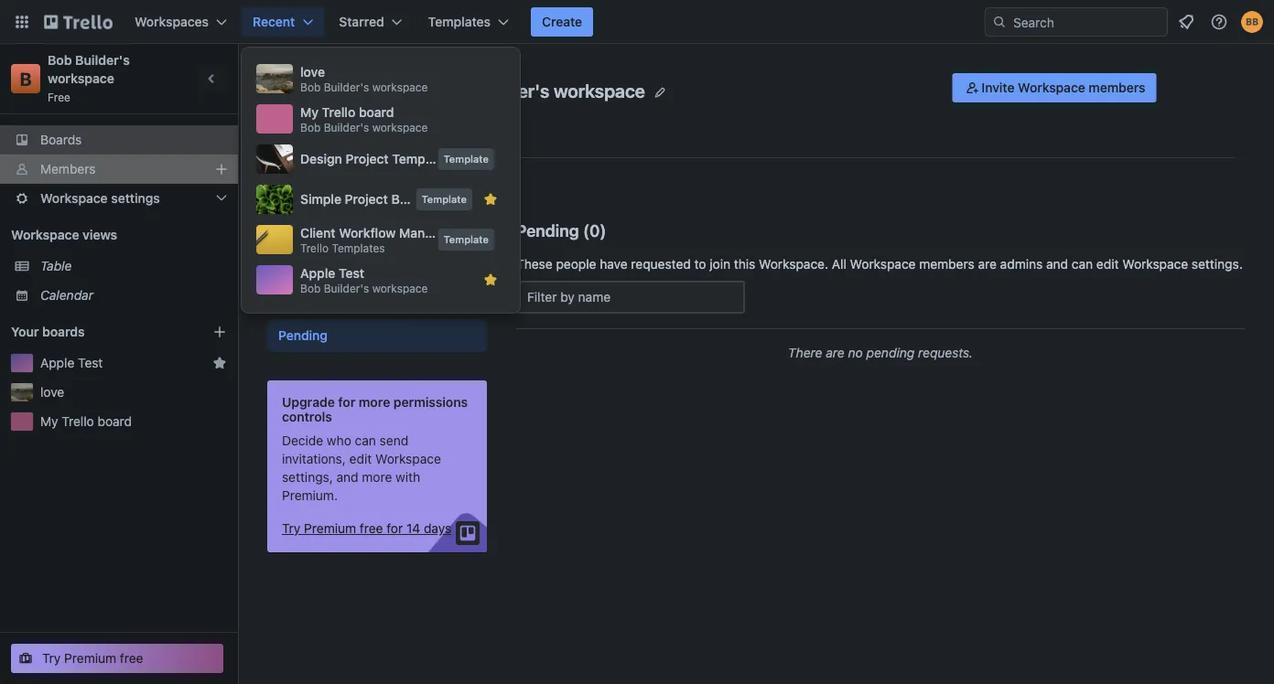 Task type: locate. For each thing, give the bounding box(es) containing it.
0 vertical spatial templates
[[428, 14, 491, 29]]

0 vertical spatial try
[[282, 521, 301, 537]]

1 vertical spatial boards
[[42, 325, 85, 340]]

test up guests link
[[339, 266, 365, 281]]

1 vertical spatial try
[[42, 652, 61, 667]]

more left with
[[362, 470, 392, 485]]

b inside "button"
[[391, 81, 412, 120]]

0 horizontal spatial boards
[[42, 325, 85, 340]]

0 horizontal spatial test
[[78, 356, 103, 371]]

apple for apple test
[[40, 356, 74, 371]]

0 horizontal spatial b
[[20, 68, 32, 89]]

2 vertical spatial trello
[[62, 414, 94, 429]]

2 vertical spatial starred icon image
[[212, 356, 227, 371]]

project for design
[[346, 152, 389, 167]]

for left 14
[[387, 521, 403, 537]]

can right the who
[[355, 434, 376, 449]]

free inside button
[[120, 652, 143, 667]]

apple
[[300, 266, 335, 281], [40, 356, 74, 371]]

1 vertical spatial my
[[40, 414, 58, 429]]

0
[[590, 221, 600, 240]]

0 horizontal spatial edit
[[349, 452, 372, 467]]

1 horizontal spatial members
[[920, 257, 975, 272]]

2 horizontal spatial members
[[1089, 80, 1146, 95]]

menu
[[253, 59, 509, 302]]

test inside apple test bob builder's workspace
[[339, 266, 365, 281]]

0 horizontal spatial pending
[[278, 328, 328, 343]]

templates
[[428, 14, 491, 29], [332, 242, 385, 255]]

my inside my trello board bob builder's workspace
[[300, 105, 319, 120]]

workspace up my trello board bob builder's workspace
[[372, 81, 428, 93]]

your boards with 3 items element
[[11, 321, 185, 343]]

can inside upgrade for more permissions controls decide who can send invitations, edit workspace settings, and more with premium.
[[355, 434, 376, 449]]

my down apple test
[[40, 414, 58, 429]]

1 vertical spatial pending
[[278, 328, 328, 343]]

client
[[300, 226, 336, 241]]

my trello board
[[40, 414, 132, 429]]

1 horizontal spatial pending
[[516, 221, 579, 240]]

are left no
[[826, 346, 845, 361]]

and down the who
[[337, 470, 359, 485]]

boards up (1)
[[408, 225, 446, 238]]

1 horizontal spatial and
[[1047, 257, 1069, 272]]

days
[[424, 521, 452, 537]]

edit
[[1097, 257, 1119, 272], [349, 452, 372, 467]]

0 vertical spatial premium
[[304, 521, 356, 537]]

these people have requested to join this workspace. all workspace members are admins and can edit workspace settings.
[[516, 257, 1243, 272]]

my up design at the top left
[[300, 105, 319, 120]]

board inside my trello board bob builder's workspace
[[359, 105, 394, 120]]

project
[[346, 152, 389, 167], [345, 192, 388, 207]]

0 horizontal spatial my
[[40, 414, 58, 429]]

and
[[1047, 257, 1069, 272], [337, 470, 359, 485]]

1 horizontal spatial templates
[[428, 14, 491, 29]]

trello down apple test
[[62, 414, 94, 429]]

b
[[20, 68, 32, 89], [391, 81, 412, 120]]

Filter by name text field
[[516, 281, 745, 314]]

1 horizontal spatial board
[[359, 105, 394, 120]]

and inside upgrade for more permissions controls decide who can send invitations, edit workspace settings, and more with premium.
[[337, 470, 359, 485]]

decide
[[282, 434, 323, 449]]

1 vertical spatial are
[[826, 346, 845, 361]]

0 horizontal spatial and
[[337, 470, 359, 485]]

my
[[300, 105, 319, 120], [40, 414, 58, 429]]

1 horizontal spatial boards
[[408, 225, 446, 238]]

members left admins
[[920, 257, 975, 272]]

workspace right "invite"
[[1018, 80, 1086, 95]]

0 vertical spatial test
[[339, 266, 365, 281]]

1 vertical spatial apple
[[40, 356, 74, 371]]

have
[[600, 257, 628, 272]]

my for my trello board bob builder's workspace
[[300, 105, 319, 120]]

1 vertical spatial for
[[387, 521, 403, 537]]

1 vertical spatial can
[[355, 434, 376, 449]]

template inside simple project board template
[[422, 194, 467, 206]]

board
[[359, 105, 394, 120], [98, 414, 132, 429]]

try premium free for 14 days button
[[282, 520, 452, 538]]

no
[[849, 346, 863, 361]]

settings.
[[1192, 257, 1243, 272]]

board down love bob builder's workspace
[[359, 105, 394, 120]]

starred icon image
[[483, 192, 498, 207], [483, 273, 498, 288], [212, 356, 227, 371]]

0 vertical spatial members
[[40, 162, 96, 177]]

0 horizontal spatial templates
[[332, 242, 385, 255]]

edit right admins
[[1097, 257, 1119, 272]]

members down boards
[[40, 162, 96, 177]]

1 vertical spatial premium
[[64, 652, 116, 667]]

0 horizontal spatial apple
[[40, 356, 74, 371]]

1 vertical spatial project
[[345, 192, 388, 207]]

1 vertical spatial free
[[120, 652, 143, 667]]

bob down workspace members
[[300, 282, 321, 295]]

love down apple test
[[40, 385, 64, 400]]

0 vertical spatial pending
[[516, 221, 579, 240]]

requested
[[631, 257, 691, 272]]

b left bob builder's workspace free
[[20, 68, 32, 89]]

members
[[1089, 80, 1146, 95], [349, 255, 406, 270], [920, 257, 975, 272]]

1 horizontal spatial for
[[387, 521, 403, 537]]

apple for apple test bob builder's workspace
[[300, 266, 335, 281]]

1 horizontal spatial try
[[282, 521, 301, 537]]

templates inside client workflow management trello templates
[[332, 242, 385, 255]]

bob up design at the top left
[[300, 121, 321, 134]]

workspace left settings.
[[1123, 257, 1189, 272]]

0 vertical spatial my
[[300, 105, 319, 120]]

0 horizontal spatial members
[[349, 255, 406, 270]]

members down search field at right
[[1089, 80, 1146, 95]]

0 vertical spatial project
[[346, 152, 389, 167]]

workspace up with
[[375, 452, 441, 467]]

workspace up 'design project template template'
[[372, 121, 428, 134]]

and right admins
[[1047, 257, 1069, 272]]

0 vertical spatial apple
[[300, 266, 335, 281]]

members up client
[[267, 188, 347, 209]]

workspace
[[48, 71, 114, 86], [554, 80, 645, 101], [372, 81, 428, 93], [372, 121, 428, 134], [372, 282, 428, 295]]

0 vertical spatial for
[[338, 395, 356, 410]]

premium.
[[282, 489, 338, 504]]

try inside button
[[42, 652, 61, 667]]

can
[[1072, 257, 1093, 272], [355, 434, 376, 449]]

pending
[[867, 346, 915, 361]]

trello down love bob builder's workspace
[[322, 105, 356, 120]]

are left admins
[[978, 257, 997, 272]]

members left the of
[[278, 225, 329, 238]]

members
[[40, 162, 96, 177], [267, 188, 347, 209], [278, 225, 329, 238]]

boards up apple test
[[42, 325, 85, 340]]

test down your boards with 3 items element
[[78, 356, 103, 371]]

love down the recent 'popup button'
[[300, 65, 325, 80]]

builder's
[[75, 53, 130, 68], [476, 80, 550, 101], [324, 81, 369, 93], [324, 121, 369, 134], [324, 282, 369, 295]]

free
[[360, 521, 383, 537], [120, 652, 143, 667]]

trello down client
[[300, 242, 329, 255]]

for inside upgrade for more permissions controls decide who can send invitations, edit workspace settings, and more with premium.
[[338, 395, 356, 410]]

workspace up workspace views
[[40, 191, 108, 206]]

try
[[282, 521, 301, 537], [42, 652, 61, 667]]

design
[[300, 152, 342, 167]]

0 horizontal spatial try
[[42, 652, 61, 667]]

1 horizontal spatial apple
[[300, 266, 335, 281]]

pending up these
[[516, 221, 579, 240]]

pending down guests
[[278, 328, 328, 343]]

members inside invite workspace members button
[[1089, 80, 1146, 95]]

there
[[788, 346, 823, 361]]

premium for try premium free for 14 days
[[304, 521, 356, 537]]

1 horizontal spatial edit
[[1097, 257, 1119, 272]]

for right upgrade on the left bottom of the page
[[338, 395, 356, 410]]

workspace
[[1018, 80, 1086, 95], [40, 191, 108, 206], [346, 225, 405, 238], [11, 228, 79, 243], [278, 255, 346, 270], [850, 257, 916, 272], [1123, 257, 1189, 272], [375, 452, 441, 467]]

members link
[[0, 155, 238, 184]]

trello inside client workflow management trello templates
[[300, 242, 329, 255]]

premium inside try premium free for 14 days button
[[304, 521, 356, 537]]

members down client workflow management trello templates
[[349, 255, 406, 270]]

1 vertical spatial board
[[98, 414, 132, 429]]

bob up free
[[48, 53, 72, 68]]

pending
[[516, 221, 579, 240], [278, 328, 328, 343]]

0 vertical spatial starred icon image
[[483, 192, 498, 207]]

project for simple
[[345, 192, 388, 207]]

0 vertical spatial more
[[359, 395, 390, 410]]

create
[[542, 14, 583, 29]]

boards inside your boards with 3 items element
[[42, 325, 85, 340]]

simple
[[300, 192, 342, 207]]

workspace settings
[[40, 191, 160, 206]]

workspace down (1)
[[372, 282, 428, 295]]

1 horizontal spatial premium
[[304, 521, 356, 537]]

board
[[391, 192, 427, 207]]

b up 'design project template template'
[[391, 81, 412, 120]]

builder's down back to home image
[[75, 53, 130, 68]]

1 horizontal spatial free
[[360, 521, 383, 537]]

are
[[978, 257, 997, 272], [826, 346, 845, 361]]

requests.
[[919, 346, 974, 361]]

workspace inside upgrade for more permissions controls decide who can send invitations, edit workspace settings, and more with premium.
[[375, 452, 441, 467]]

edit down the who
[[349, 452, 372, 467]]

0 vertical spatial board
[[359, 105, 394, 120]]

1 vertical spatial test
[[78, 356, 103, 371]]

1 vertical spatial love
[[40, 385, 64, 400]]

bob right "b" "button"
[[438, 80, 472, 101]]

board for my trello board
[[98, 414, 132, 429]]

to
[[695, 257, 706, 272]]

premium inside try premium free button
[[64, 652, 116, 667]]

0 vertical spatial trello
[[322, 105, 356, 120]]

and for admins
[[1047, 257, 1069, 272]]

love inside love bob builder's workspace
[[300, 65, 325, 80]]

builder's down 'templates' popup button
[[476, 80, 550, 101]]

trello inside my trello board bob builder's workspace
[[322, 105, 356, 120]]

sm image
[[964, 79, 982, 97]]

1 horizontal spatial my
[[300, 105, 319, 120]]

1 vertical spatial edit
[[349, 452, 372, 467]]

try inside button
[[282, 521, 301, 537]]

apple up guests
[[300, 266, 335, 281]]

of
[[332, 225, 343, 238]]

calendar
[[40, 288, 93, 303]]

love
[[300, 65, 325, 80], [40, 385, 64, 400]]

apple inside apple test bob builder's workspace
[[300, 266, 335, 281]]

guests link
[[267, 283, 487, 316]]

controls
[[282, 410, 332, 425]]

1 vertical spatial templates
[[332, 242, 385, 255]]

templates down members of workspace boards
[[332, 242, 385, 255]]

0 vertical spatial free
[[360, 521, 383, 537]]

try for try premium free for 14 days
[[282, 521, 301, 537]]

test for apple test
[[78, 356, 103, 371]]

0 horizontal spatial are
[[826, 346, 845, 361]]

all
[[832, 257, 847, 272]]

0 horizontal spatial can
[[355, 434, 376, 449]]

bob
[[48, 53, 72, 68], [438, 80, 472, 101], [300, 81, 321, 93], [300, 121, 321, 134], [300, 282, 321, 295]]

( 0 )
[[583, 221, 606, 240]]

invite
[[982, 80, 1015, 95]]

table link
[[40, 257, 227, 276]]

love bob builder's workspace
[[300, 65, 428, 93]]

0 horizontal spatial premium
[[64, 652, 116, 667]]

apple test
[[40, 356, 103, 371]]

design project template template
[[300, 152, 489, 167]]

1 horizontal spatial love
[[300, 65, 325, 80]]

workspace navigation collapse icon image
[[200, 66, 225, 92]]

more up send
[[359, 395, 390, 410]]

premium
[[304, 521, 356, 537], [64, 652, 116, 667]]

project down my trello board bob builder's workspace
[[346, 152, 389, 167]]

project up members of workspace boards
[[345, 192, 388, 207]]

builder's inside love bob builder's workspace
[[324, 81, 369, 93]]

boards
[[408, 225, 446, 238], [42, 325, 85, 340]]

1 vertical spatial trello
[[300, 242, 329, 255]]

apple test link
[[40, 354, 205, 373]]

board inside my trello board link
[[98, 414, 132, 429]]

builder's inside bob builder's workspace free
[[75, 53, 130, 68]]

template inside 'design project template template'
[[444, 153, 489, 165]]

1 horizontal spatial b
[[391, 81, 412, 120]]

0 horizontal spatial for
[[338, 395, 356, 410]]

0 horizontal spatial free
[[120, 652, 143, 667]]

free inside button
[[360, 521, 383, 537]]

builder's up design at the top left
[[324, 121, 369, 134]]

love for love
[[40, 385, 64, 400]]

builder's down workspace members
[[324, 282, 369, 295]]

1 horizontal spatial test
[[339, 266, 365, 281]]

1 vertical spatial and
[[337, 470, 359, 485]]

my for my trello board
[[40, 414, 58, 429]]

0 horizontal spatial board
[[98, 414, 132, 429]]

workspace right all
[[850, 257, 916, 272]]

workspaces
[[135, 14, 209, 29]]

and for settings,
[[337, 470, 359, 485]]

workspace inside dropdown button
[[40, 191, 108, 206]]

0 vertical spatial love
[[300, 65, 325, 80]]

0 vertical spatial are
[[978, 257, 997, 272]]

0 vertical spatial and
[[1047, 257, 1069, 272]]

menu containing love
[[253, 59, 509, 302]]

apple down your boards
[[40, 356, 74, 371]]

can right admins
[[1072, 257, 1093, 272]]

bob builder (bobbuilder40) image
[[1242, 11, 1264, 33]]

0 horizontal spatial love
[[40, 385, 64, 400]]

templates right starred dropdown button
[[428, 14, 491, 29]]

workspace up free
[[48, 71, 114, 86]]

open information menu image
[[1211, 13, 1229, 31]]

board down love link
[[98, 414, 132, 429]]

permissions
[[394, 395, 468, 410]]

builder's up my trello board bob builder's workspace
[[324, 81, 369, 93]]

there are no pending requests.
[[788, 346, 974, 361]]

1 horizontal spatial are
[[978, 257, 997, 272]]

template
[[392, 152, 448, 167], [444, 153, 489, 165], [422, 194, 467, 206], [444, 234, 489, 246]]

workspace inside apple test bob builder's workspace
[[372, 282, 428, 295]]

0 vertical spatial can
[[1072, 257, 1093, 272]]

bob up my trello board bob builder's workspace
[[300, 81, 321, 93]]



Task type: vqa. For each thing, say whether or not it's contained in the screenshot.
the this in the the By using this template, each employee will have their own private Trello board to help them get started. Meanwhile, you will always have your team-accessible template board that you can update and then copy for new hires thereafter—saving future you valuable time.
no



Task type: describe. For each thing, give the bounding box(es) containing it.
free for try premium free
[[120, 652, 143, 667]]

client workflow management trello templates
[[300, 226, 478, 255]]

table
[[40, 259, 72, 274]]

free for try premium free for 14 days
[[360, 521, 383, 537]]

your boards
[[11, 325, 85, 340]]

bob inside bob builder's workspace free
[[48, 53, 72, 68]]

join
[[710, 257, 731, 272]]

builder's inside my trello board bob builder's workspace
[[324, 121, 369, 134]]

trello for my trello board bob builder's workspace
[[322, 105, 356, 120]]

1 horizontal spatial can
[[1072, 257, 1093, 272]]

admins
[[1001, 257, 1043, 272]]

starred button
[[328, 7, 414, 37]]

boards link
[[0, 125, 238, 155]]

workspace views
[[11, 228, 117, 243]]

1 vertical spatial members
[[267, 188, 347, 209]]

14
[[407, 521, 421, 537]]

templates button
[[417, 7, 520, 37]]

pending inside pending link
[[278, 328, 328, 343]]

1 vertical spatial more
[[362, 470, 392, 485]]

0 vertical spatial boards
[[408, 225, 446, 238]]

calendar link
[[40, 287, 227, 305]]

love for love bob builder's workspace
[[300, 65, 325, 80]]

workflow
[[339, 226, 396, 241]]

workspace inside love bob builder's workspace
[[372, 81, 428, 93]]

this
[[734, 257, 756, 272]]

workspace down client
[[278, 255, 346, 270]]

2 vertical spatial members
[[278, 225, 329, 238]]

these
[[516, 257, 553, 272]]

send
[[380, 434, 409, 449]]

my trello board link
[[40, 413, 227, 431]]

workspace members
[[278, 255, 406, 270]]

settings
[[111, 191, 160, 206]]

try premium free
[[42, 652, 143, 667]]

back to home image
[[44, 7, 113, 37]]

primary element
[[0, 0, 1275, 44]]

add board image
[[212, 325, 227, 340]]

1 vertical spatial starred icon image
[[483, 273, 498, 288]]

workspace up table
[[11, 228, 79, 243]]

)
[[600, 221, 606, 240]]

upgrade for more permissions controls decide who can send invitations, edit workspace settings, and more with premium.
[[282, 395, 468, 504]]

workspace down simple project board template
[[346, 225, 405, 238]]

bob builder's workspace link
[[48, 53, 133, 86]]

trello for my trello board
[[62, 414, 94, 429]]

templates inside popup button
[[428, 14, 491, 29]]

bob inside my trello board bob builder's workspace
[[300, 121, 321, 134]]

people
[[556, 257, 597, 272]]

boards
[[40, 132, 82, 147]]

Search field
[[1007, 8, 1168, 36]]

views
[[82, 228, 117, 243]]

b button
[[374, 73, 429, 128]]

workspace settings button
[[0, 184, 238, 213]]

apple test bob builder's workspace
[[300, 266, 428, 295]]

try premium free button
[[11, 645, 223, 674]]

my trello board bob builder's workspace
[[300, 105, 428, 134]]

with
[[396, 470, 420, 485]]

bob builder's workspace free
[[48, 53, 133, 103]]

settings,
[[282, 470, 333, 485]]

starred
[[339, 14, 384, 29]]

upgrade
[[282, 395, 335, 410]]

workspace.
[[759, 257, 829, 272]]

workspace inside my trello board bob builder's workspace
[[372, 121, 428, 134]]

workspaces button
[[124, 7, 238, 37]]

b for "b" "button"
[[391, 81, 412, 120]]

workspace inside bob builder's workspace free
[[48, 71, 114, 86]]

guests
[[278, 292, 321, 307]]

recent
[[253, 14, 295, 29]]

premium for try premium free
[[64, 652, 116, 667]]

bob inside love bob builder's workspace
[[300, 81, 321, 93]]

b for b link at the left
[[20, 68, 32, 89]]

builder's inside apple test bob builder's workspace
[[324, 282, 369, 295]]

management
[[399, 226, 478, 241]]

create button
[[531, 7, 594, 37]]

who
[[327, 434, 351, 449]]

pending link
[[267, 320, 487, 353]]

(
[[583, 221, 590, 240]]

bob builder's workspace
[[438, 80, 645, 101]]

invite workspace members button
[[953, 73, 1157, 103]]

workspace inside button
[[1018, 80, 1086, 95]]

love link
[[40, 384, 227, 402]]

0 notifications image
[[1176, 11, 1198, 33]]

search image
[[993, 15, 1007, 29]]

simple project board template
[[300, 192, 467, 207]]

members of workspace boards
[[278, 225, 446, 238]]

bob inside apple test bob builder's workspace
[[300, 282, 321, 295]]

invite workspace members
[[982, 80, 1146, 95]]

your
[[11, 325, 39, 340]]

test for apple test bob builder's workspace
[[339, 266, 365, 281]]

0 vertical spatial edit
[[1097, 257, 1119, 272]]

recent button
[[242, 7, 324, 37]]

try premium free for 14 days
[[282, 521, 452, 537]]

board for my trello board bob builder's workspace
[[359, 105, 394, 120]]

workspace down create button
[[554, 80, 645, 101]]

(1)
[[409, 255, 425, 270]]

b link
[[11, 64, 40, 93]]

for inside button
[[387, 521, 403, 537]]

try for try premium free
[[42, 652, 61, 667]]

invitations,
[[282, 452, 346, 467]]

free
[[48, 91, 70, 103]]

edit inside upgrade for more permissions controls decide who can send invitations, edit workspace settings, and more with premium.
[[349, 452, 372, 467]]



